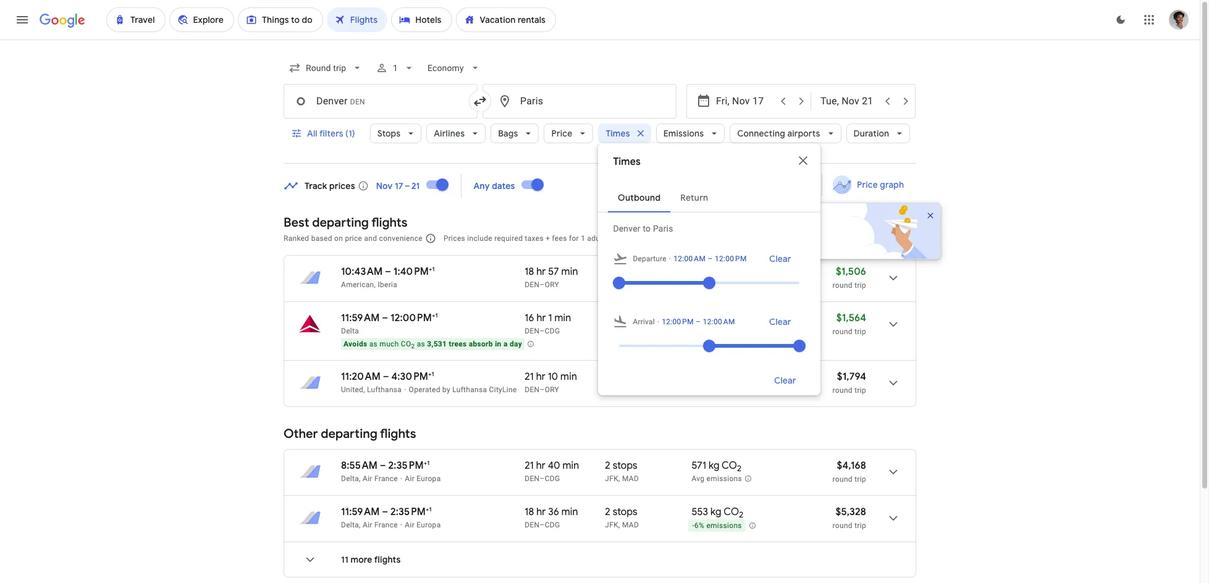 Task type: vqa. For each thing, say whether or not it's contained in the screenshot.
'Arrival time: 1:40 PM on  Saturday, November 18.' TEXT BOX
yes



Task type: locate. For each thing, give the bounding box(es) containing it.
dates inside button
[[779, 240, 802, 251]]

hr inside 1 stop 4 hr 41 min jfk
[[612, 327, 619, 336]]

cdg down 'total duration 16 hr 1 min.' 'element' in the bottom of the page
[[545, 327, 560, 336]]

– down total duration 18 hr 36 min. element
[[540, 521, 545, 530]]

track
[[305, 180, 327, 191]]

trip inside $1,506 round trip
[[855, 281, 867, 290]]

trip
[[855, 281, 867, 290], [855, 328, 867, 336], [855, 386, 867, 395], [855, 475, 867, 484], [855, 522, 867, 530]]

4 trip from the top
[[855, 475, 867, 484]]

17 – 21
[[395, 180, 420, 191]]

and down paris
[[670, 234, 683, 243]]

5 trip from the top
[[855, 522, 867, 530]]

min right 10
[[561, 371, 577, 383]]

2:35 pm
[[389, 460, 424, 472], [391, 506, 426, 519]]

0 vertical spatial nov
[[376, 180, 393, 191]]

europa
[[417, 475, 441, 483], [417, 521, 441, 530]]

– inside 21 hr 10 min den – ory
[[540, 386, 545, 394]]

12:00 pm inside 11:59 am – 12:00 pm + 1
[[391, 312, 432, 324]]

1 air europa from the top
[[405, 475, 441, 483]]

stops
[[613, 266, 638, 278], [613, 460, 638, 472], [613, 506, 638, 519]]

lufthansa right by
[[453, 386, 487, 394]]

layover (1 of 2) is a 4 hr 10 min layover at john f. kennedy international airport in new york. layover (2 of 2) is a 4 hr 25 min layover at adolfo suárez madrid–barajas airport in madrid. element
[[605, 474, 686, 484]]

mad inside 2 stops dfw , mad
[[625, 281, 641, 289]]

0 vertical spatial -
[[692, 328, 695, 336]]

+ inside 11:20 am – 4:30 pm + 1
[[428, 370, 432, 378]]

2 up dfw on the right top
[[605, 266, 611, 278]]

+ for 16 hr 1 min
[[432, 312, 435, 320]]

price graph button
[[825, 174, 914, 196]]

21 inside "21 hr 40 min den – cdg"
[[525, 460, 534, 472]]

4
[[605, 327, 610, 336]]

flights for best departing flights
[[372, 215, 408, 231]]

delta, down 11:59 am text field
[[341, 521, 361, 530]]

0 vertical spatial cdg
[[545, 327, 560, 336]]

den for 21 hr 40 min
[[525, 475, 540, 483]]

3 round from the top
[[833, 386, 853, 395]]

None text field
[[284, 84, 478, 119]]

2 11:59 am from the top
[[341, 506, 380, 519]]

1 europa from the top
[[417, 475, 441, 483]]

1
[[393, 63, 398, 73], [581, 234, 585, 243], [432, 265, 435, 273], [435, 312, 438, 320], [548, 312, 552, 324], [605, 312, 609, 324], [432, 370, 434, 378], [427, 459, 430, 467], [429, 506, 432, 514]]

15 – 20
[[788, 212, 818, 222]]

1 vertical spatial 2:35 pm
[[391, 506, 426, 519]]

- down 12:00 pm – 12:00 am
[[692, 328, 695, 336]]

air europa down leaves denver international airport at 8:55 am on friday, november 17 and arrives at paris charles de gaulle airport at 2:35 pm on saturday, november 18. element
[[405, 475, 441, 483]]

co up +19% emissions
[[724, 266, 739, 278]]

den for 18 hr 36 min
[[525, 521, 540, 530]]

2 vertical spatial stops
[[613, 506, 638, 519]]

, for 18 hr 36 min
[[619, 521, 620, 530]]

2 horizontal spatial 12:00 pm
[[715, 255, 747, 263]]

2 ory from the top
[[545, 386, 559, 394]]

price left graph
[[857, 179, 878, 190]]

duration
[[854, 128, 890, 139]]

18 left the 57
[[525, 266, 534, 278]]

10
[[548, 371, 558, 383]]

1 vertical spatial stops
[[613, 460, 638, 472]]

co for 553 kg co 2
[[724, 506, 739, 519]]

2 vertical spatial 2 stops flight. element
[[605, 506, 638, 520]]

1 horizontal spatial  image
[[669, 253, 671, 265]]

flight details. leaves denver international airport at 11:59 am on friday, november 17 and arrives at paris charles de gaulle airport at 12:00 pm on saturday, november 18. image
[[879, 310, 909, 339]]

trip inside $1,564 round trip
[[855, 328, 867, 336]]

hr left 10
[[536, 371, 546, 383]]

min for 18 hr 36 min
[[562, 506, 578, 519]]

kg right 529
[[711, 312, 722, 324]]

leaves denver international airport at 11:59 am on friday, november 17 and arrives at paris charles de gaulle airport at 12:00 pm on saturday, november 18. element
[[341, 312, 438, 324]]

min inside 18 hr 36 min den – cdg
[[562, 506, 578, 519]]

1 vertical spatial ory
[[545, 386, 559, 394]]

5 den from the top
[[525, 521, 540, 530]]

571 kg co 2
[[692, 460, 742, 474]]

12:00 pm up much
[[391, 312, 432, 324]]

1 trip from the top
[[855, 281, 867, 290]]

2 cdg from the top
[[545, 475, 560, 483]]

2 stops jfk , mad down layover (1 of 2) is a 4 hr 10 min layover at john f. kennedy international airport in new york. layover (2 of 2) is a 4 hr 25 min layover at adolfo suárez madrid–barajas airport in madrid. element
[[605, 506, 639, 530]]

co for 571 kg co 2
[[722, 460, 737, 472]]

0 vertical spatial 11:59 am
[[341, 312, 380, 324]]

trip for $1,506
[[855, 281, 867, 290]]

avoids
[[344, 340, 367, 349]]

2 stops from the top
[[613, 460, 638, 472]]

18 hr 57 min den – ory
[[525, 266, 578, 289]]

min inside 16 hr 1 min den – cdg
[[555, 312, 571, 324]]

as left much
[[369, 340, 378, 349]]

dates
[[492, 180, 515, 191], [779, 240, 802, 251]]

co up -6% emissions
[[724, 506, 739, 519]]

(1)
[[346, 128, 355, 139]]

2 stops flight. element for 18 hr 36 min
[[605, 506, 638, 520]]

co inside 571 kg co 2
[[722, 460, 737, 472]]

12:00 am up 10%
[[703, 318, 735, 326]]

0 vertical spatial clear
[[769, 253, 791, 265]]

None field
[[284, 57, 369, 79], [423, 57, 486, 79], [284, 57, 369, 79], [423, 57, 486, 79]]

2 2 stops jfk , mad from the top
[[605, 506, 639, 530]]

price inside popup button
[[552, 128, 573, 139]]

kg up +19% emissions
[[711, 266, 722, 278]]

delta, air france down 11:59 am text field
[[341, 521, 398, 530]]

2 vertical spatial jfk
[[605, 521, 619, 530]]

min for 21 hr 10 min
[[561, 371, 577, 383]]

1 horizontal spatial lufthansa
[[453, 386, 487, 394]]

1 vertical spatial clear button
[[754, 312, 806, 332]]

air down 11:59 am text field
[[363, 521, 373, 530]]

france down leaves denver international airport at 11:59 am on friday, november 17 and arrives at paris charles de gaulle airport at 2:35 pm on saturday, november 18. element
[[375, 521, 398, 530]]

2 inside 2 stops dfw , mad
[[605, 266, 611, 278]]

2 18 from the top
[[525, 506, 534, 519]]

swap origin and destination. image
[[473, 94, 488, 109]]

round down $4,168 at the bottom right of page
[[833, 475, 853, 484]]

0 vertical spatial 2 stops jfk , mad
[[605, 460, 639, 483]]

1 round from the top
[[833, 281, 853, 290]]

2 den from the top
[[525, 327, 540, 336]]

6%
[[695, 522, 705, 530]]

sort
[[865, 232, 882, 244]]

1 vertical spatial 18
[[525, 506, 534, 519]]

– down "total duration 18 hr 57 min." element at the top of the page
[[540, 281, 545, 289]]

by
[[443, 386, 451, 394]]

$1,506
[[836, 266, 867, 278]]

1 vertical spatial -
[[692, 522, 695, 530]]

18
[[525, 266, 534, 278], [525, 506, 534, 519]]

0 vertical spatial  image
[[669, 253, 671, 265]]

round for $1,794
[[833, 386, 853, 395]]

$5,328
[[836, 506, 867, 519]]

departing
[[312, 215, 369, 231], [321, 426, 378, 442]]

1 vertical spatial europa
[[417, 521, 441, 530]]

clear button
[[754, 249, 806, 269], [754, 312, 806, 332], [759, 366, 811, 396]]

18 inside 18 hr 36 min den – cdg
[[525, 506, 534, 519]]

times right price popup button
[[606, 128, 630, 139]]

1 vertical spatial departing
[[321, 426, 378, 442]]

– inside 11:59 am – 12:00 pm + 1
[[382, 312, 388, 324]]

1 vertical spatial 12:00 am
[[703, 318, 735, 326]]

hr inside 18 hr 57 min den – ory
[[537, 266, 546, 278]]

None search field
[[284, 53, 917, 396]]

-6% emissions
[[692, 522, 742, 530]]

travel nov 15 – 20
[[744, 212, 818, 222]]

– up united, lufthansa at the bottom of the page
[[383, 371, 389, 383]]

flight details. leaves denver international airport at 8:55 am on friday, november 17 and arrives at paris charles de gaulle airport at 2:35 pm on saturday, november 18. image
[[879, 457, 909, 487]]

12:00 pm up 699 kg co
[[715, 255, 747, 263]]

times down the times popup button
[[613, 156, 641, 168]]

– right 11:59 am text field
[[382, 506, 388, 519]]

11:59 am inside '11:59 am – 2:35 pm + 1'
[[341, 506, 380, 519]]

convenience
[[379, 234, 423, 243]]

avg
[[692, 475, 705, 483]]

cdg inside "21 hr 40 min den – cdg"
[[545, 475, 560, 483]]

– down total duration 21 hr 10 min. element
[[540, 386, 545, 394]]

round inside $1,564 round trip
[[833, 328, 853, 336]]

min for 18 hr 57 min
[[562, 266, 578, 278]]

2:35 pm inside '11:59 am – 2:35 pm + 1'
[[391, 506, 426, 519]]

2:35 pm for 8:55 am
[[389, 460, 424, 472]]

12:00 pm right arrival at bottom
[[662, 318, 694, 326]]

connecting airports button
[[730, 119, 842, 148]]

flights up 8:55 am – 2:35 pm + 1
[[380, 426, 416, 442]]

other departing flights
[[284, 426, 416, 442]]

hr for 18 hr 57 min
[[537, 266, 546, 278]]

21 for 21 hr 10 min
[[525, 371, 534, 383]]

departing up on
[[312, 215, 369, 231]]

8:55 am – 2:35 pm + 1
[[341, 459, 430, 472]]

0 vertical spatial 18
[[525, 266, 534, 278]]

den up avoids as much co2 as 3531 trees absorb in a day. learn more about this calculation. image at the bottom
[[525, 327, 540, 336]]

– inside 8:55 am – 2:35 pm + 1
[[380, 460, 386, 472]]

hr for 21 hr 10 min
[[536, 371, 546, 383]]

trip inside $4,168 round trip
[[855, 475, 867, 484]]

co right 529
[[724, 312, 739, 324]]

1 horizontal spatial dates
[[779, 240, 802, 251]]

1 vertical spatial france
[[375, 521, 398, 530]]

arrival time: 2:35 pm on  saturday, november 18. text field right '8:55 am'
[[389, 459, 430, 472]]

1 vertical spatial flights
[[380, 426, 416, 442]]

2 vertical spatial ,
[[619, 521, 620, 530]]

1 vertical spatial ,
[[619, 475, 620, 483]]

Departure time: 11:59 AM. text field
[[341, 506, 380, 519]]

1 vertical spatial delta,
[[341, 521, 361, 530]]

den for 18 hr 57 min
[[525, 281, 540, 289]]

18 for 18 hr 57 min
[[525, 266, 534, 278]]

0 horizontal spatial price
[[552, 128, 573, 139]]

0 vertical spatial stops
[[613, 266, 638, 278]]

$1,564
[[837, 312, 867, 324]]

emissions
[[713, 281, 748, 289], [711, 328, 747, 336], [707, 475, 742, 483], [707, 522, 742, 530]]

2 delta, from the top
[[341, 521, 361, 530]]

hr right 16
[[537, 312, 546, 324]]

hr inside 18 hr 36 min den – cdg
[[537, 506, 546, 519]]

3 stops from the top
[[613, 506, 638, 519]]

min right 16
[[555, 312, 571, 324]]

round inside $1,794 round trip
[[833, 386, 853, 395]]

2 delta, air france from the top
[[341, 521, 398, 530]]

Return text field
[[821, 85, 878, 118]]

– up 10%
[[696, 318, 701, 326]]

0 vertical spatial 2:35 pm
[[389, 460, 424, 472]]

den
[[525, 281, 540, 289], [525, 327, 540, 336], [525, 386, 540, 394], [525, 475, 540, 483], [525, 521, 540, 530]]

trip inside $5,328 round trip
[[855, 522, 867, 530]]

den inside 16 hr 1 min den – cdg
[[525, 327, 540, 336]]

- inside 529 kg co -10% emissions
[[692, 328, 695, 336]]

flights for 11 more flights
[[374, 554, 401, 566]]

1 stops from the top
[[613, 266, 638, 278]]

1 18 from the top
[[525, 266, 534, 278]]

3 2 stops flight. element from the top
[[605, 506, 638, 520]]

0 horizontal spatial as
[[369, 340, 378, 349]]

air down leaves denver international airport at 11:59 am on friday, november 17 and arrives at paris charles de gaulle airport at 2:35 pm on saturday, november 18. element
[[405, 521, 415, 530]]

, inside 2 stops dfw , mad
[[621, 281, 623, 289]]

find the best price region
[[284, 170, 954, 260]]

europa for 8:55 am
[[417, 475, 441, 483]]

0 vertical spatial arrival time: 2:35 pm on  saturday, november 18. text field
[[389, 459, 430, 472]]

1 vertical spatial clear
[[769, 316, 791, 328]]

2 inside 571 kg co 2
[[737, 464, 742, 474]]

mad up the layover (1 of 2) is a 1 hr 6 min layover at john f. kennedy international airport in new york. layover (2 of 2) is a 4 hr 25 min layover at adolfo suárez madrid–barajas airport in madrid. "element"
[[622, 475, 639, 483]]

0 vertical spatial 21
[[525, 371, 534, 383]]

avg emissions
[[692, 475, 742, 483]]

kg inside 529 kg co -10% emissions
[[711, 312, 722, 324]]

+ inside 8:55 am – 2:35 pm + 1
[[424, 459, 427, 467]]

1 vertical spatial 21
[[525, 460, 534, 472]]

,
[[621, 281, 623, 289], [619, 475, 620, 483], [619, 521, 620, 530]]

passenger assistance button
[[756, 234, 832, 243]]

0 horizontal spatial  image
[[400, 475, 403, 483]]

1 vertical spatial air europa
[[405, 521, 441, 530]]

2 21 from the top
[[525, 460, 534, 472]]

den right cityline
[[525, 386, 540, 394]]

optional
[[609, 234, 638, 243]]

emissions down 571 kg co 2
[[707, 475, 742, 483]]

hr left 36
[[537, 506, 546, 519]]

3 den from the top
[[525, 386, 540, 394]]

1 france from the top
[[375, 475, 398, 483]]

airports
[[788, 128, 820, 139]]

11:59 am up delta
[[341, 312, 380, 324]]

jfk
[[646, 327, 660, 336], [605, 475, 619, 483], [605, 521, 619, 530]]

0 vertical spatial ory
[[545, 281, 559, 289]]

18 for 18 hr 36 min
[[525, 506, 534, 519]]

21 hr 40 min den – cdg
[[525, 460, 579, 483]]

cdg down 36
[[545, 521, 560, 530]]

ory
[[545, 281, 559, 289], [545, 386, 559, 394]]

kg for 553
[[711, 506, 722, 519]]

0 vertical spatial air europa
[[405, 475, 441, 483]]

1 horizontal spatial as
[[417, 340, 425, 349]]

nov right "travel"
[[770, 212, 786, 222]]

1 horizontal spatial  image
[[658, 316, 660, 328]]

21 left 40
[[525, 460, 534, 472]]

trip down 1794 us dollars text field
[[855, 386, 867, 395]]

mad down layover (1 of 2) is a 4 hr 10 min layover at john f. kennedy international airport in new york. layover (2 of 2) is a 4 hr 25 min layover at adolfo suárez madrid–barajas airport in madrid. element
[[622, 521, 639, 530]]

ory down 10
[[545, 386, 559, 394]]

1 vertical spatial price
[[857, 179, 878, 190]]

avoids as much co 2 as 3,531 trees absorb in a day
[[344, 340, 522, 350]]

4 round from the top
[[833, 475, 853, 484]]

kg up the avg emissions
[[709, 460, 720, 472]]

0 vertical spatial delta,
[[341, 475, 361, 483]]

0 vertical spatial flights
[[372, 215, 408, 231]]

trip down 5328 us dollars "text field"
[[855, 522, 867, 530]]

1 delta, from the top
[[341, 475, 361, 483]]

– down total duration 21 hr 40 min. element
[[540, 475, 545, 483]]

0 horizontal spatial lufthansa
[[367, 386, 402, 394]]

round down 1506 us dollars text box at right
[[833, 281, 853, 290]]

1 horizontal spatial nov
[[770, 212, 786, 222]]

, up the layover (1 of 2) is a 1 hr 6 min layover at john f. kennedy international airport in new york. layover (2 of 2) is a 4 hr 25 min layover at adolfo suárez madrid–barajas airport in madrid. "element"
[[619, 475, 620, 483]]

1 den from the top
[[525, 281, 540, 289]]

11:59 am inside 11:59 am – 12:00 pm + 1
[[341, 312, 380, 324]]

– inside 18 hr 36 min den – cdg
[[540, 521, 545, 530]]

1 vertical spatial arrival time: 2:35 pm on  saturday, november 18. text field
[[391, 506, 432, 519]]

france down leaves denver international airport at 8:55 am on friday, november 17 and arrives at paris charles de gaulle airport at 2:35 pm on saturday, november 18. element
[[375, 475, 398, 483]]

$5,328 round trip
[[833, 506, 867, 530]]

flight details. leaves denver international airport at 10:43 am on friday, november 17 and arrives at paris-orly airport at 1:40 pm on saturday, november 18. image
[[879, 263, 909, 293]]

departing up '8:55 am'
[[321, 426, 378, 442]]

2
[[605, 266, 611, 278], [411, 343, 415, 350], [605, 460, 611, 472], [737, 464, 742, 474], [605, 506, 611, 519], [739, 510, 744, 521]]

round inside $5,328 round trip
[[833, 522, 853, 530]]

american, iberia
[[341, 281, 397, 289]]

layover (1 of 2) is a 1 hr 6 min layover at john f. kennedy international airport in new york. layover (2 of 2) is a 4 hr 25 min layover at adolfo suárez madrid–barajas airport in madrid. element
[[605, 520, 686, 530]]

stop
[[611, 312, 632, 324]]

jfk inside 1 stop 4 hr 41 min jfk
[[646, 327, 660, 336]]

round down '$1,564'
[[833, 328, 853, 336]]

ory inside 18 hr 57 min den – ory
[[545, 281, 559, 289]]

min inside 21 hr 10 min den – ory
[[561, 371, 577, 383]]

Departure time: 10:43 AM. text field
[[341, 266, 383, 278]]

cdg down 40
[[545, 475, 560, 483]]

1 ory from the top
[[545, 281, 559, 289]]

loading results progress bar
[[0, 40, 1200, 42]]

 image
[[658, 316, 660, 328], [400, 475, 403, 483]]

1 inside 1 stop 4 hr 41 min jfk
[[605, 312, 609, 324]]

1 vertical spatial cdg
[[545, 475, 560, 483]]

den inside 21 hr 10 min den – ory
[[525, 386, 540, 394]]

12:00 pm for 11:59 am
[[391, 312, 432, 324]]

0 vertical spatial times
[[606, 128, 630, 139]]

lufthansa
[[367, 386, 402, 394], [453, 386, 487, 394]]

1 vertical spatial mad
[[622, 475, 639, 483]]

, for 18 hr 57 min
[[621, 281, 623, 289]]

0 horizontal spatial and
[[364, 234, 377, 243]]

2 vertical spatial cdg
[[545, 521, 560, 530]]

delta, air france down 8:55 am text field on the left bottom of the page
[[341, 475, 398, 483]]

jfk down total duration 18 hr 36 min. element
[[605, 521, 619, 530]]

dates for any dates
[[492, 180, 515, 191]]

2 europa from the top
[[417, 521, 441, 530]]

1 horizontal spatial and
[[670, 234, 683, 243]]

2 stops flight. element
[[605, 266, 638, 280], [605, 460, 638, 474], [605, 506, 638, 520]]

2:35 pm right 11:59 am text field
[[391, 506, 426, 519]]

den inside "21 hr 40 min den – cdg"
[[525, 475, 540, 483]]

+ inside the 10:43 am – 1:40 pm + 1
[[429, 265, 432, 273]]

2 vertical spatial mad
[[622, 521, 639, 530]]

nov
[[376, 180, 393, 191], [770, 212, 786, 222]]

0 horizontal spatial dates
[[492, 180, 515, 191]]

min right 36
[[562, 506, 578, 519]]

leaves denver international airport at 8:55 am on friday, november 17 and arrives at paris charles de gaulle airport at 2:35 pm on saturday, november 18. element
[[341, 459, 430, 472]]

flights up convenience
[[372, 215, 408, 231]]

departure
[[633, 255, 667, 263]]

0 horizontal spatial 12:00 pm
[[391, 312, 432, 324]]

stops up layover (1 of 2) is a 4 hr 10 min layover at john f. kennedy international airport in new york. layover (2 of 2) is a 4 hr 25 min layover at adolfo suárez madrid–barajas airport in madrid. element
[[613, 460, 638, 472]]

main content
[[284, 170, 954, 583]]

den inside 18 hr 57 min den – ory
[[525, 281, 540, 289]]

close image
[[926, 211, 936, 221]]

co
[[724, 266, 739, 278], [724, 312, 739, 324], [401, 340, 411, 349], [722, 460, 737, 472], [724, 506, 739, 519]]

2 trip from the top
[[855, 328, 867, 336]]

hr left 40
[[536, 460, 546, 472]]

den inside 18 hr 36 min den – cdg
[[525, 521, 540, 530]]

kg for 699
[[711, 266, 722, 278]]

min inside 18 hr 57 min den – ory
[[562, 266, 578, 278]]

kg inside 571 kg co 2
[[709, 460, 720, 472]]

price inside 'button'
[[857, 179, 878, 190]]

hr inside 21 hr 10 min den – ory
[[536, 371, 546, 383]]

flights right more
[[374, 554, 401, 566]]

trip for $5,328
[[855, 522, 867, 530]]

0 vertical spatial ,
[[621, 281, 623, 289]]

round inside $4,168 round trip
[[833, 475, 853, 484]]

taxes
[[525, 234, 544, 243]]

trip inside $1,794 round trip
[[855, 386, 867, 395]]

0 vertical spatial delta, air france
[[341, 475, 398, 483]]

co right much
[[401, 340, 411, 349]]

mad right dfw on the right top
[[625, 281, 641, 289]]

jfk for 18 hr 36 min
[[605, 521, 619, 530]]

1 vertical spatial  image
[[400, 475, 403, 483]]

– right departure time: 11:59 am. text field
[[382, 312, 388, 324]]

travel
[[744, 212, 768, 222]]

0 vertical spatial jfk
[[646, 327, 660, 336]]

0 horizontal spatial nov
[[376, 180, 393, 191]]

2 up the avg emissions
[[737, 464, 742, 474]]

1 vertical spatial 2 stops jfk , mad
[[605, 506, 639, 530]]

18 inside 18 hr 57 min den – ory
[[525, 266, 534, 278]]

ranked
[[284, 234, 309, 243]]

emissions right 10%
[[711, 328, 747, 336]]

1 inside popup button
[[393, 63, 398, 73]]

11
[[341, 554, 349, 566]]

11:59 am for 2:35 pm
[[341, 506, 380, 519]]

1 2 stops jfk , mad from the top
[[605, 460, 639, 483]]

clear for 12:00 am
[[769, 316, 791, 328]]

ory for 10
[[545, 386, 559, 394]]

stops for 18 hr 57 min
[[613, 266, 638, 278]]

lufthansa down 11:20 am – 4:30 pm + 1
[[367, 386, 402, 394]]

nov 17 – 21
[[376, 180, 420, 191]]

2 vertical spatial flights
[[374, 554, 401, 566]]

price for price graph
[[857, 179, 878, 190]]

+ inside '11:59 am – 2:35 pm + 1'
[[426, 506, 429, 514]]

– inside 11:20 am – 4:30 pm + 1
[[383, 371, 389, 383]]

2 2 stops flight. element from the top
[[605, 460, 638, 474]]

1 horizontal spatial price
[[857, 179, 878, 190]]

none search field containing times
[[284, 53, 917, 396]]

delta, for 11:59 am
[[341, 521, 361, 530]]

departing for other
[[321, 426, 378, 442]]

– up iberia
[[385, 266, 391, 278]]

2:35 pm right '8:55 am'
[[389, 460, 424, 472]]

any dates
[[474, 180, 515, 191]]

 image right departure
[[669, 253, 671, 265]]

11:59 am
[[341, 312, 380, 324], [341, 506, 380, 519]]

trip down $4,168 at the bottom right of page
[[855, 475, 867, 484]]

11:59 am for 12:00 pm
[[341, 312, 380, 324]]

, for 21 hr 40 min
[[619, 475, 620, 483]]

kg inside 553 kg co 2
[[711, 506, 722, 519]]

stops for 21 hr 40 min
[[613, 460, 638, 472]]

round down 1794 us dollars text field
[[833, 386, 853, 395]]

hr inside "21 hr 40 min den – cdg"
[[536, 460, 546, 472]]

2 france from the top
[[375, 521, 398, 530]]

4 den from the top
[[525, 475, 540, 483]]

0 vertical spatial mad
[[625, 281, 641, 289]]

delta, air france
[[341, 475, 398, 483], [341, 521, 398, 530]]

21 inside 21 hr 10 min den – ory
[[525, 371, 534, 383]]

flight details. leaves denver international airport at 11:20 am on friday, november 17 and arrives at paris-orly airport at 4:30 pm on saturday, november 18. image
[[879, 368, 909, 398]]

round
[[833, 281, 853, 290], [833, 328, 853, 336], [833, 386, 853, 395], [833, 475, 853, 484], [833, 522, 853, 530]]

, down layover (1 of 2) is a 4 hr 10 min layover at john f. kennedy international airport in new york. layover (2 of 2) is a 4 hr 25 min layover at adolfo suárez madrid–barajas airport in madrid. element
[[619, 521, 620, 530]]

0 vertical spatial departing
[[312, 215, 369, 231]]

 image right arrival at bottom
[[658, 316, 660, 328]]

11:20 am – 4:30 pm + 1
[[341, 370, 434, 383]]

1 lufthansa from the left
[[367, 386, 402, 394]]

1 vertical spatial  image
[[400, 521, 403, 530]]

kg for 571
[[709, 460, 720, 472]]

1 vertical spatial jfk
[[605, 475, 619, 483]]

8:55 am
[[341, 460, 378, 472]]

den down total duration 21 hr 40 min. element
[[525, 475, 540, 483]]

1 vertical spatial delta, air france
[[341, 521, 398, 530]]

36
[[548, 506, 559, 519]]

hr
[[537, 266, 546, 278], [537, 312, 546, 324], [612, 327, 619, 336], [536, 371, 546, 383], [536, 460, 546, 472], [537, 506, 546, 519]]

0 vertical spatial price
[[552, 128, 573, 139]]

– right 8:55 am text field on the left bottom of the page
[[380, 460, 386, 472]]

$1,564 round trip
[[833, 312, 867, 336]]

cdg inside 16 hr 1 min den – cdg
[[545, 327, 560, 336]]

air europa down '11:59 am – 2:35 pm + 1'
[[405, 521, 441, 530]]

None text field
[[483, 84, 677, 119]]

assistance
[[794, 234, 832, 243]]

emissions inside 529 kg co -10% emissions
[[711, 328, 747, 336]]

1 2 stops flight. element from the top
[[605, 266, 638, 280]]

hr right 4
[[612, 327, 619, 336]]

1 vertical spatial 2 stops flight. element
[[605, 460, 638, 474]]

co inside 553 kg co 2
[[724, 506, 739, 519]]

layover (1 of 1) is a 4 hr 41 min layover at john f. kennedy international airport in new york. element
[[605, 326, 686, 336]]

1 delta, air france from the top
[[341, 475, 398, 483]]

min inside "21 hr 40 min den – cdg"
[[563, 460, 579, 472]]

hr inside 16 hr 1 min den – cdg
[[537, 312, 546, 324]]

trip down 1506 us dollars text box at right
[[855, 281, 867, 290]]

track prices
[[305, 180, 355, 191]]

 image
[[669, 253, 671, 265], [400, 521, 403, 530]]

1 11:59 am from the top
[[341, 312, 380, 324]]

mad for 18 hr 57 min
[[625, 281, 641, 289]]

–
[[708, 255, 713, 263], [385, 266, 391, 278], [540, 281, 545, 289], [382, 312, 388, 324], [696, 318, 701, 326], [540, 327, 545, 336], [383, 371, 389, 383], [540, 386, 545, 394], [380, 460, 386, 472], [540, 475, 545, 483], [382, 506, 388, 519], [540, 521, 545, 530]]

stops inside 2 stops dfw , mad
[[613, 266, 638, 278]]

1 vertical spatial 11:59 am
[[341, 506, 380, 519]]

2 air europa from the top
[[405, 521, 441, 530]]

1 - from the top
[[692, 328, 695, 336]]

ory for 57
[[545, 281, 559, 289]]

leaves denver international airport at 11:59 am on friday, november 17 and arrives at paris charles de gaulle airport at 2:35 pm on saturday, november 18. element
[[341, 506, 432, 519]]

min down arrival at bottom
[[631, 327, 644, 336]]

2:35 pm for 11:59 am
[[391, 506, 426, 519]]

Arrival time: 2:35 PM on  Saturday, November 18. text field
[[389, 459, 430, 472], [391, 506, 432, 519]]

0 vertical spatial europa
[[417, 475, 441, 483]]

18 left 36
[[525, 506, 534, 519]]

3 cdg from the top
[[545, 521, 560, 530]]

delta, down 8:55 am text field on the left bottom of the page
[[341, 475, 361, 483]]

hr for 16 hr 1 min
[[537, 312, 546, 324]]

0 vertical spatial 2 stops flight. element
[[605, 266, 638, 280]]

1 21 from the top
[[525, 371, 534, 383]]

0 vertical spatial  image
[[658, 316, 660, 328]]

2 lufthansa from the left
[[453, 386, 487, 394]]

+ for 18 hr 36 min
[[426, 506, 429, 514]]

0 vertical spatial dates
[[492, 180, 515, 191]]

+ inside 11:59 am – 12:00 pm + 1
[[432, 312, 435, 320]]

+
[[546, 234, 550, 243], [429, 265, 432, 273], [432, 312, 435, 320], [428, 370, 432, 378], [424, 459, 427, 467], [426, 506, 429, 514]]

2 - from the top
[[692, 522, 695, 530]]

ory inside 21 hr 10 min den – ory
[[545, 386, 559, 394]]

round inside $1,506 round trip
[[833, 281, 853, 290]]

11:59 am down 8:55 am text field on the left bottom of the page
[[341, 506, 380, 519]]

0 vertical spatial france
[[375, 475, 398, 483]]

jfk down total duration 21 hr 40 min. element
[[605, 475, 619, 483]]

3 trip from the top
[[855, 386, 867, 395]]

1 cdg from the top
[[545, 327, 560, 336]]

, up stop
[[621, 281, 623, 289]]

any
[[474, 180, 490, 191]]

price right bags popup button
[[552, 128, 573, 139]]

1 inside 16 hr 1 min den – cdg
[[548, 312, 552, 324]]

2 round from the top
[[833, 328, 853, 336]]

times
[[606, 128, 630, 139], [613, 156, 641, 168]]

5 round from the top
[[833, 522, 853, 530]]

0 vertical spatial clear button
[[754, 249, 806, 269]]

1 vertical spatial nov
[[770, 212, 786, 222]]

co inside avoids as much co 2 as 3,531 trees absorb in a day
[[401, 340, 411, 349]]

2 stops jfk , mad
[[605, 460, 639, 483], [605, 506, 639, 530]]

cdg
[[545, 327, 560, 336], [545, 475, 560, 483], [545, 521, 560, 530]]

 image down leaves denver international airport at 8:55 am on friday, november 17 and arrives at paris charles de gaulle airport at 2:35 pm on saturday, november 18. element
[[400, 475, 403, 483]]

1 vertical spatial dates
[[779, 240, 802, 251]]

2:35 pm inside 8:55 am – 2:35 pm + 1
[[389, 460, 424, 472]]

co inside 529 kg co -10% emissions
[[724, 312, 739, 324]]

11 more flights image
[[295, 545, 325, 575]]



Task type: describe. For each thing, give the bounding box(es) containing it.
airlines
[[434, 128, 465, 139]]

total duration 21 hr 10 min. element
[[525, 371, 605, 385]]

2 and from the left
[[670, 234, 683, 243]]

total duration 16 hr 1 min. element
[[525, 312, 605, 326]]

trip for $1,794
[[855, 386, 867, 395]]

1 stop 4 hr 41 min jfk
[[605, 312, 660, 336]]

1 stop flight. element
[[605, 312, 632, 326]]

co for 529 kg co -10% emissions
[[724, 312, 739, 324]]

total duration 21 hr 40 min. element
[[525, 460, 605, 474]]

dfw
[[605, 281, 621, 289]]

hr for 18 hr 36 min
[[537, 506, 546, 519]]

times inside popup button
[[606, 128, 630, 139]]

kg for 529
[[711, 312, 722, 324]]

1 inside 11:59 am – 12:00 pm + 1
[[435, 312, 438, 320]]

stops for 18 hr 36 min
[[613, 506, 638, 519]]

operated by lufthansa cityline
[[409, 386, 517, 394]]

21 for 21 hr 40 min
[[525, 460, 534, 472]]

passenger assistance
[[756, 234, 832, 243]]

2 vertical spatial clear
[[774, 375, 796, 386]]

1 inside 8:55 am – 2:35 pm + 1
[[427, 459, 430, 467]]

2 stops jfk , mad for 18 hr 36 min
[[605, 506, 639, 530]]

den for 21 hr 10 min
[[525, 386, 540, 394]]

min inside 1 stop 4 hr 41 min jfk
[[631, 327, 644, 336]]

best
[[284, 215, 309, 231]]

air down leaves denver international airport at 8:55 am on friday, november 17 and arrives at paris charles de gaulle airport at 2:35 pm on saturday, november 18. element
[[405, 475, 415, 483]]

change appearance image
[[1106, 5, 1136, 35]]

clear button for 12:00 am – 12:00 pm
[[754, 249, 806, 269]]

price for price
[[552, 128, 573, 139]]

close dialog image
[[796, 153, 811, 168]]

hr for 21 hr 40 min
[[536, 460, 546, 472]]

553
[[692, 506, 708, 519]]

trip for $4,168
[[855, 475, 867, 484]]

2 inside avoids as much co 2 as 3,531 trees absorb in a day
[[411, 343, 415, 350]]

571
[[692, 460, 707, 472]]

prices
[[329, 180, 355, 191]]

min for 21 hr 40 min
[[563, 460, 579, 472]]

40
[[548, 460, 560, 472]]

11:59 am – 2:35 pm + 1
[[341, 506, 432, 519]]

change dates
[[744, 240, 802, 251]]

1 horizontal spatial 12:00 pm
[[662, 318, 694, 326]]

41
[[621, 327, 629, 336]]

16 hr 1 min den – cdg
[[525, 312, 571, 336]]

round for $5,328
[[833, 522, 853, 530]]

11:20 am
[[341, 371, 381, 383]]

total duration 18 hr 57 min. element
[[525, 266, 605, 280]]

emissions button
[[656, 119, 725, 148]]

2 stops flight. element for 18 hr 57 min
[[605, 266, 638, 280]]

den for 16 hr 1 min
[[525, 327, 540, 336]]

stops
[[378, 128, 401, 139]]

1 inside 11:20 am – 4:30 pm + 1
[[432, 370, 434, 378]]

required
[[495, 234, 523, 243]]

699
[[692, 266, 709, 278]]

europa for 11:59 am
[[417, 521, 441, 530]]

1564 US dollars text field
[[837, 312, 867, 324]]

paris
[[653, 224, 673, 234]]

10%
[[695, 328, 709, 336]]

+ for 18 hr 57 min
[[429, 265, 432, 273]]

layover (1 of 2) is a 3 hr 40 min layover at dallas/fort worth international airport in dallas. layover (2 of 2) is a 2 hr 10 min layover at adolfo suárez madrid–barajas airport in madrid. element
[[605, 280, 686, 290]]

passenger
[[756, 234, 792, 243]]

– inside 16 hr 1 min den – cdg
[[540, 327, 545, 336]]

2 as from the left
[[417, 340, 425, 349]]

cityline
[[489, 386, 517, 394]]

learn more about tracked prices image
[[358, 180, 369, 191]]

round for $1,564
[[833, 328, 853, 336]]

2 up layover (1 of 2) is a 4 hr 10 min layover at john f. kennedy international airport in new york. layover (2 of 2) is a 4 hr 25 min layover at adolfo suárez madrid–barajas airport in madrid. element
[[605, 460, 611, 472]]

12:00 am – 12:00 pm
[[674, 255, 747, 263]]

charges
[[640, 234, 668, 243]]

leaves denver international airport at 11:20 am on friday, november 17 and arrives at paris-orly airport at 4:30 pm on saturday, november 18. element
[[341, 370, 434, 383]]

prices include required taxes + fees for 1 adult.
[[444, 234, 607, 243]]

2 stops flight. element for 21 hr 40 min
[[605, 460, 638, 474]]

for
[[569, 234, 579, 243]]

10:43 am – 1:40 pm + 1
[[341, 265, 435, 278]]

21 hr 10 min den – ory
[[525, 371, 577, 394]]

cdg for ranked based on price and convenience
[[545, 327, 560, 336]]

co for 699 kg co
[[724, 266, 739, 278]]

dates for change dates
[[779, 240, 802, 251]]

12:00 pm for 12:00 am
[[715, 255, 747, 263]]

round for $1,506
[[833, 281, 853, 290]]

a
[[504, 340, 508, 349]]

+ for 21 hr 40 min
[[424, 459, 427, 467]]

delta, air france for 8:55 am
[[341, 475, 398, 483]]

change
[[744, 240, 776, 251]]

mad for 21 hr 40 min
[[622, 475, 639, 483]]

iberia
[[378, 281, 397, 289]]

1506 US dollars text field
[[836, 266, 867, 278]]

10:43 am
[[341, 266, 383, 278]]

2 stops dfw , mad
[[605, 266, 641, 289]]

leaves denver international airport at 10:43 am on friday, november 17 and arrives at paris-orly airport at 1:40 pm on saturday, november 18. element
[[341, 265, 435, 278]]

3,531
[[427, 340, 447, 349]]

all filters (1)
[[307, 128, 355, 139]]

12:00 pm – 12:00 am
[[662, 318, 735, 326]]

sort by: button
[[860, 227, 917, 249]]

avoids as much co2 as 3531 trees absorb in a day. learn more about this calculation. image
[[527, 341, 535, 348]]

cdg inside 18 hr 36 min den – cdg
[[545, 521, 560, 530]]

2 inside 553 kg co 2
[[739, 510, 744, 521]]

arrival time: 2:35 pm on  saturday, november 18. text field for 11:59 am
[[391, 506, 432, 519]]

include
[[467, 234, 493, 243]]

cdg for best departing flights
[[545, 475, 560, 483]]

price button
[[544, 119, 594, 148]]

1:40 pm
[[394, 266, 429, 278]]

emissions
[[664, 128, 704, 139]]

connecting
[[738, 128, 786, 139]]

Departure time: 11:20 AM. text field
[[341, 371, 381, 383]]

11:59 am – 12:00 pm + 1
[[341, 312, 438, 324]]

$1,506 round trip
[[833, 266, 867, 290]]

+ for 21 hr 10 min
[[428, 370, 432, 378]]

prices
[[444, 234, 465, 243]]

other
[[284, 426, 318, 442]]

on
[[334, 234, 343, 243]]

– up 699 kg co
[[708, 255, 713, 263]]

delta, for 8:55 am
[[341, 475, 361, 483]]

trip for $1,564
[[855, 328, 867, 336]]

Arrival time: 4:30 PM on  Saturday, November 18. text field
[[392, 370, 434, 383]]

main content containing best departing flights
[[284, 170, 954, 583]]

times button
[[599, 119, 651, 148]]

delta, air france for 11:59 am
[[341, 521, 398, 530]]

1 as from the left
[[369, 340, 378, 349]]

mad for 18 hr 36 min
[[622, 521, 639, 530]]

air europa for 8:55 am
[[405, 475, 441, 483]]

denver
[[613, 224, 641, 234]]

1 and from the left
[[364, 234, 377, 243]]

min for 16 hr 1 min
[[555, 312, 571, 324]]

Arrival time: 1:40 PM on  Saturday, November 18. text field
[[394, 265, 435, 278]]

2 vertical spatial clear button
[[759, 366, 811, 396]]

+19% emissions
[[692, 281, 748, 289]]

16
[[525, 312, 534, 324]]

france for 8:55 am
[[375, 475, 398, 483]]

united, lufthansa
[[341, 386, 402, 394]]

emissions down 699 kg co
[[713, 281, 748, 289]]

price
[[345, 234, 362, 243]]

flights for other departing flights
[[380, 426, 416, 442]]

+19%
[[692, 281, 711, 289]]

1 vertical spatial times
[[613, 156, 641, 168]]

france for 11:59 am
[[375, 521, 398, 530]]

american,
[[341, 281, 376, 289]]

jfk for 21 hr 40 min
[[605, 475, 619, 483]]

arrival time: 2:35 pm on  saturday, november 18. text field for 8:55 am
[[389, 459, 430, 472]]

round for $4,168
[[833, 475, 853, 484]]

delta
[[341, 327, 359, 336]]

553 kg co 2
[[692, 506, 744, 521]]

connecting airports
[[738, 128, 820, 139]]

11 more flights
[[341, 554, 401, 566]]

– inside '11:59 am – 2:35 pm + 1'
[[382, 506, 388, 519]]

529
[[692, 312, 708, 324]]

flight details. leaves denver international airport at 11:59 am on friday, november 17 and arrives at paris charles de gaulle airport at 2:35 pm on saturday, november 18. image
[[879, 504, 909, 533]]

duration button
[[846, 119, 911, 148]]

Departure time: 8:55 AM. text field
[[341, 460, 378, 472]]

clear for 12:00 pm
[[769, 253, 791, 265]]

all filters (1) button
[[284, 119, 365, 148]]

5328 US dollars text field
[[836, 506, 867, 519]]

air down 8:55 am text field on the left bottom of the page
[[363, 475, 373, 483]]

arrival
[[633, 318, 655, 326]]

0 horizontal spatial  image
[[400, 521, 403, 530]]

– inside 18 hr 57 min den – ory
[[540, 281, 545, 289]]

clear button for 12:00 pm – 12:00 am
[[754, 312, 806, 332]]

57
[[548, 266, 559, 278]]

learn more about ranking image
[[425, 233, 436, 244]]

Departure text field
[[716, 85, 773, 118]]

1 inside the 10:43 am – 1:40 pm + 1
[[432, 265, 435, 273]]

absorb
[[469, 340, 493, 349]]

bags button
[[491, 119, 539, 148]]

in
[[495, 340, 502, 349]]

trees
[[449, 340, 467, 349]]

total duration 18 hr 36 min. element
[[525, 506, 605, 520]]

departing for best
[[312, 215, 369, 231]]

emissions down 553 kg co 2 at right
[[707, 522, 742, 530]]

by:
[[884, 232, 897, 244]]

 image inside search box
[[658, 316, 660, 328]]

1 button
[[371, 53, 421, 83]]

much
[[380, 340, 399, 349]]

0 vertical spatial 12:00 am
[[674, 255, 706, 263]]

2 stops jfk , mad for 21 hr 40 min
[[605, 460, 639, 483]]

1 inside '11:59 am – 2:35 pm + 1'
[[429, 506, 432, 514]]

based
[[311, 234, 332, 243]]

2 up the layover (1 of 2) is a 1 hr 6 min layover at john f. kennedy international airport in new york. layover (2 of 2) is a 4 hr 25 min layover at adolfo suárez madrid–barajas airport in madrid. "element"
[[605, 506, 611, 519]]

air europa for 11:59 am
[[405, 521, 441, 530]]

4168 US dollars text field
[[837, 460, 867, 472]]

main menu image
[[15, 12, 30, 27]]

Arrival time: 12:00 PM on  Saturday, November 18. text field
[[391, 312, 438, 324]]

price graph
[[857, 179, 904, 190]]

– inside the 10:43 am – 1:40 pm + 1
[[385, 266, 391, 278]]

– inside "21 hr 40 min den – cdg"
[[540, 475, 545, 483]]

Departure time: 11:59 AM. text field
[[341, 312, 380, 324]]

1794 US dollars text field
[[837, 371, 867, 383]]



